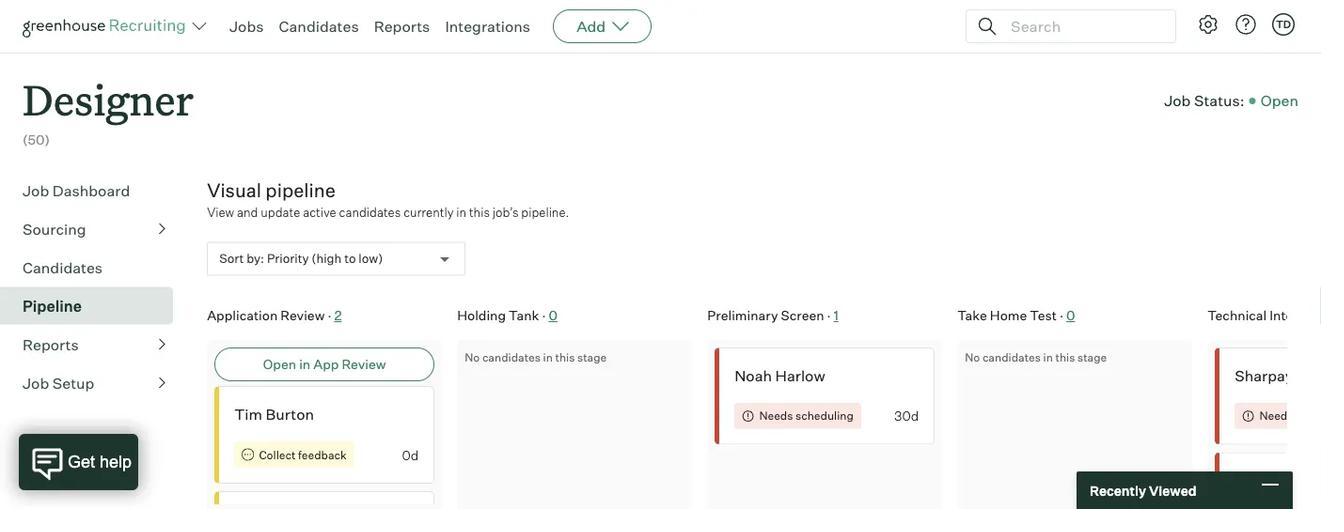 Task type: locate. For each thing, give the bounding box(es) containing it.
1 no from the left
[[465, 350, 480, 364]]

and
[[237, 205, 258, 220]]

no candidates in this stage down test
[[965, 350, 1107, 364]]

1 horizontal spatial open
[[1261, 91, 1299, 110]]

sched
[[1296, 409, 1322, 423]]

0 vertical spatial open
[[1261, 91, 1299, 110]]

in down holding tank · 0
[[543, 350, 553, 364]]

1 vertical spatial reports link
[[23, 334, 166, 356]]

1 vertical spatial open
[[263, 356, 296, 373]]

take home test · 0
[[958, 307, 1076, 324]]

stage
[[578, 350, 607, 364], [1078, 350, 1107, 364]]

open for open
[[1261, 91, 1299, 110]]

1 horizontal spatial stage
[[1078, 350, 1107, 364]]

candidates down holding tank · 0
[[482, 350, 541, 364]]

1 vertical spatial job
[[23, 181, 49, 200]]

candidates up low)
[[339, 205, 401, 220]]

candidates down the sourcing
[[23, 258, 103, 277]]

2 stage from the left
[[1078, 350, 1107, 364]]

no down holding
[[465, 350, 480, 364]]

1 horizontal spatial this
[[555, 350, 575, 364]]

2 no from the left
[[965, 350, 980, 364]]

1 horizontal spatial reports
[[374, 17, 430, 36]]

· for review
[[328, 307, 331, 324]]

1 · from the left
[[328, 307, 331, 324]]

0 vertical spatial reports
[[374, 17, 430, 36]]

0
[[549, 307, 558, 324], [1067, 307, 1076, 324]]

in left app
[[299, 356, 311, 373]]

candidates down home
[[983, 350, 1041, 364]]

1 horizontal spatial candidates
[[279, 17, 359, 36]]

no candidates in this stage for test
[[965, 350, 1107, 364]]

0 vertical spatial review
[[281, 307, 325, 324]]

candidates
[[339, 205, 401, 220], [482, 350, 541, 364], [983, 350, 1041, 364]]

2 horizontal spatial this
[[1056, 350, 1076, 364]]

2 horizontal spatial candidates
[[983, 350, 1041, 364]]

2 needs from the left
[[1260, 409, 1294, 423]]

reports down 'pipeline'
[[23, 336, 79, 354]]

1 vertical spatial candidates link
[[23, 257, 166, 279]]

0 horizontal spatial stage
[[578, 350, 607, 364]]

td button
[[1269, 9, 1299, 40]]

0 horizontal spatial this
[[469, 205, 490, 220]]

· right test
[[1060, 307, 1064, 324]]

2 · from the left
[[542, 307, 546, 324]]

review right app
[[342, 356, 386, 373]]

tank
[[509, 307, 539, 324]]

1 vertical spatial candidates
[[23, 258, 103, 277]]

1 no candidates in this stage from the left
[[465, 350, 607, 364]]

0 horizontal spatial no
[[465, 350, 480, 364]]

0 vertical spatial reports link
[[374, 17, 430, 36]]

reports link
[[374, 17, 430, 36], [23, 334, 166, 356]]

1
[[834, 307, 839, 324]]

0 horizontal spatial open
[[263, 356, 296, 373]]

application review · 2
[[207, 307, 342, 324]]

job left status:
[[1165, 91, 1191, 110]]

needs down noah harlow
[[759, 409, 793, 423]]

· for screen
[[827, 307, 831, 324]]

2 no candidates in this stage from the left
[[965, 350, 1107, 364]]

this
[[469, 205, 490, 220], [555, 350, 575, 364], [1056, 350, 1076, 364]]

technical interview link
[[1208, 306, 1322, 325]]

visual
[[207, 178, 262, 202]]

reports left integrations
[[374, 17, 430, 36]]

sourcing
[[23, 220, 86, 239]]

open for open in app review
[[263, 356, 296, 373]]

1 0 from the left
[[549, 307, 558, 324]]

0 horizontal spatial candidates
[[23, 258, 103, 277]]

job up the sourcing
[[23, 181, 49, 200]]

noah
[[735, 367, 772, 385]]

0d
[[402, 447, 419, 463]]

jobs link
[[230, 17, 264, 36]]

preliminary screen · 1
[[708, 307, 839, 324]]

(50)
[[23, 132, 50, 148]]

1 horizontal spatial 0
[[1067, 307, 1076, 324]]

technical
[[1208, 307, 1267, 324]]

review inside "link"
[[342, 356, 386, 373]]

1 horizontal spatial needs
[[1260, 409, 1294, 423]]

needs for noah
[[759, 409, 793, 423]]

no candidates in this stage down tank
[[465, 350, 607, 364]]

candidates for holding
[[482, 350, 541, 364]]

reports link left integrations
[[374, 17, 430, 36]]

1 horizontal spatial candidates link
[[279, 17, 359, 36]]

open left app
[[263, 356, 296, 373]]

job dashboard
[[23, 181, 130, 200]]

in right currently on the left of the page
[[457, 205, 467, 220]]

candidates right jobs link
[[279, 17, 359, 36]]

jobs
[[230, 17, 264, 36]]

0 horizontal spatial needs
[[759, 409, 793, 423]]

holding tank · 0
[[457, 307, 558, 324]]

reports
[[374, 17, 430, 36], [23, 336, 79, 354]]

this inside visual pipeline view and update active candidates currently in this job's pipeline.
[[469, 205, 490, 220]]

designer (50)
[[23, 71, 194, 148]]

christina ove button
[[1216, 453, 1322, 510], [1216, 453, 1322, 510]]

dashboard
[[52, 181, 130, 200]]

·
[[328, 307, 331, 324], [542, 307, 546, 324], [827, 307, 831, 324], [1060, 307, 1064, 324]]

0 horizontal spatial no candidates in this stage
[[465, 350, 607, 364]]

pipeline
[[266, 178, 336, 202]]

add
[[577, 17, 606, 36]]

1 horizontal spatial no candidates in this stage
[[965, 350, 1107, 364]]

reports link down pipeline link
[[23, 334, 166, 356]]

0 horizontal spatial 0
[[549, 307, 558, 324]]

review left the 2
[[281, 307, 325, 324]]

30d
[[895, 408, 919, 424]]

review
[[281, 307, 325, 324], [342, 356, 386, 373]]

in
[[457, 205, 467, 220], [543, 350, 553, 364], [1044, 350, 1053, 364], [299, 356, 311, 373]]

recently viewed
[[1090, 483, 1197, 499]]

greenhouse recruiting image
[[23, 15, 192, 38]]

candidates link right jobs link
[[279, 17, 359, 36]]

· right tank
[[542, 307, 546, 324]]

open inside open in app review "link"
[[263, 356, 296, 373]]

1 vertical spatial reports
[[23, 336, 79, 354]]

0 horizontal spatial candidates
[[339, 205, 401, 220]]

pipeline.
[[521, 205, 569, 220]]

candidates link down sourcing link
[[23, 257, 166, 279]]

· left the 2
[[328, 307, 331, 324]]

0 vertical spatial candidates link
[[279, 17, 359, 36]]

sharpay
[[1235, 367, 1294, 385]]

sort by: priority (high to low)
[[219, 252, 383, 267]]

harlow
[[776, 367, 826, 385]]

1 horizontal spatial no
[[965, 350, 980, 364]]

job inside 'link'
[[23, 374, 49, 393]]

0 right tank
[[549, 307, 558, 324]]

job left setup
[[23, 374, 49, 393]]

application
[[207, 307, 278, 324]]

0 right test
[[1067, 307, 1076, 324]]

home
[[990, 307, 1027, 324]]

needs
[[759, 409, 793, 423], [1260, 409, 1294, 423]]

2 vertical spatial job
[[23, 374, 49, 393]]

this down test
[[1056, 350, 1076, 364]]

this left job's
[[469, 205, 490, 220]]

christina ove
[[1235, 471, 1322, 490]]

0 horizontal spatial reports link
[[23, 334, 166, 356]]

· left 1
[[827, 307, 831, 324]]

1 horizontal spatial review
[[342, 356, 386, 373]]

job
[[1165, 91, 1191, 110], [23, 181, 49, 200], [23, 374, 49, 393]]

1 needs from the left
[[759, 409, 793, 423]]

candidates link
[[279, 17, 359, 36], [23, 257, 166, 279]]

1 stage from the left
[[578, 350, 607, 364]]

3 · from the left
[[827, 307, 831, 324]]

open right status:
[[1261, 91, 1299, 110]]

needs left sched
[[1260, 409, 1294, 423]]

0 horizontal spatial reports
[[23, 336, 79, 354]]

1 horizontal spatial candidates
[[482, 350, 541, 364]]

visual pipeline view and update active candidates currently in this job's pipeline.
[[207, 178, 569, 220]]

sharpay jon
[[1235, 367, 1322, 385]]

no candidates in this stage
[[465, 350, 607, 364], [965, 350, 1107, 364]]

1 horizontal spatial reports link
[[374, 17, 430, 36]]

4 · from the left
[[1060, 307, 1064, 324]]

td
[[1276, 18, 1292, 31]]

open
[[1261, 91, 1299, 110], [263, 356, 296, 373]]

christina
[[1235, 471, 1299, 490]]

job's
[[493, 205, 519, 220]]

needs scheduling
[[759, 409, 854, 423]]

0 vertical spatial job
[[1165, 91, 1191, 110]]

no down take
[[965, 350, 980, 364]]

view
[[207, 205, 234, 220]]

job status:
[[1165, 91, 1245, 110]]

configure image
[[1197, 13, 1220, 36]]

1 vertical spatial review
[[342, 356, 386, 373]]

candidates
[[279, 17, 359, 36], [23, 258, 103, 277]]

this down holding tank · 0
[[555, 350, 575, 364]]

no for take
[[965, 350, 980, 364]]

integrations link
[[445, 17, 531, 36]]

2
[[334, 307, 342, 324]]

priority
[[267, 252, 309, 267]]

collect
[[259, 448, 296, 462]]



Task type: vqa. For each thing, say whether or not it's contained in the screenshot.
remove
no



Task type: describe. For each thing, give the bounding box(es) containing it.
open in app review link
[[215, 348, 435, 382]]

test
[[1030, 307, 1057, 324]]

no for holding
[[465, 350, 480, 364]]

tim
[[234, 405, 262, 424]]

candidates inside visual pipeline view and update active candidates currently in this job's pipeline.
[[339, 205, 401, 220]]

sourcing link
[[23, 218, 166, 241]]

integrations
[[445, 17, 531, 36]]

viewed
[[1149, 483, 1197, 499]]

· for tank
[[542, 307, 546, 324]]

2 0 from the left
[[1067, 307, 1076, 324]]

candidates for take
[[983, 350, 1041, 364]]

0 horizontal spatial review
[[281, 307, 325, 324]]

noah harlow
[[735, 367, 826, 385]]

preliminary
[[708, 307, 778, 324]]

currently
[[404, 205, 454, 220]]

recently
[[1090, 483, 1147, 499]]

burton
[[266, 405, 314, 424]]

setup
[[52, 374, 94, 393]]

technical interview
[[1208, 307, 1322, 324]]

sort
[[219, 252, 244, 267]]

feedback
[[298, 448, 347, 462]]

this for holding
[[555, 350, 575, 364]]

interview
[[1270, 307, 1322, 324]]

holding
[[457, 307, 506, 324]]

in inside "link"
[[299, 356, 311, 373]]

td button
[[1273, 13, 1295, 36]]

job for job dashboard
[[23, 181, 49, 200]]

open in app review
[[263, 356, 386, 373]]

job setup link
[[23, 372, 166, 395]]

pipeline link
[[23, 295, 166, 318]]

job for job setup
[[23, 374, 49, 393]]

(high
[[312, 252, 342, 267]]

collect feedback
[[259, 448, 347, 462]]

to
[[344, 252, 356, 267]]

Search text field
[[1007, 13, 1159, 40]]

screen
[[781, 307, 825, 324]]

ove
[[1302, 471, 1322, 490]]

designer
[[23, 71, 194, 127]]

needs sched
[[1260, 409, 1322, 423]]

low)
[[359, 252, 383, 267]]

stage for holding tank · 0
[[578, 350, 607, 364]]

job dashboard link
[[23, 179, 166, 202]]

designer link
[[23, 53, 194, 131]]

jon
[[1297, 367, 1322, 385]]

status:
[[1195, 91, 1245, 110]]

stage for take home test · 0
[[1078, 350, 1107, 364]]

pipeline
[[23, 297, 82, 316]]

0 vertical spatial candidates
[[279, 17, 359, 36]]

add button
[[553, 9, 652, 43]]

active
[[303, 205, 336, 220]]

in down test
[[1044, 350, 1053, 364]]

by:
[[247, 252, 264, 267]]

in inside visual pipeline view and update active candidates currently in this job's pipeline.
[[457, 205, 467, 220]]

update
[[261, 205, 300, 220]]

0 horizontal spatial candidates link
[[23, 257, 166, 279]]

no candidates in this stage for ·
[[465, 350, 607, 364]]

job setup
[[23, 374, 94, 393]]

this for take
[[1056, 350, 1076, 364]]

scheduling
[[796, 409, 854, 423]]

app
[[313, 356, 339, 373]]

needs for sharpay
[[1260, 409, 1294, 423]]

job for job status:
[[1165, 91, 1191, 110]]

take
[[958, 307, 987, 324]]

tim burton
[[234, 405, 314, 424]]



